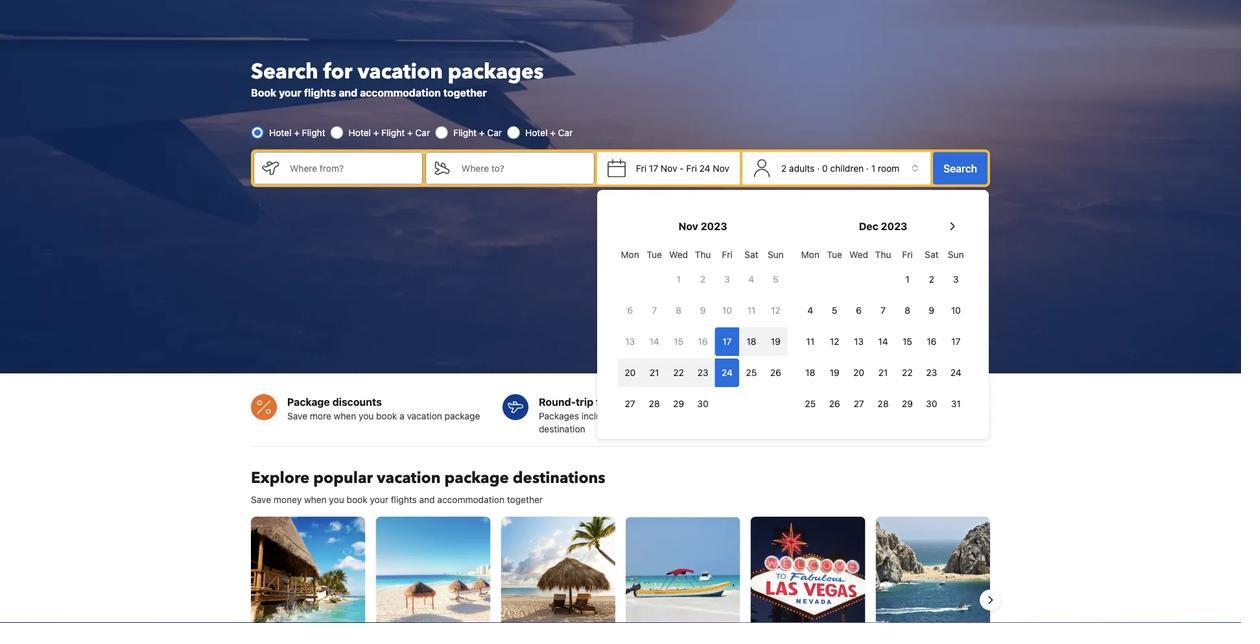 Task type: locate. For each thing, give the bounding box(es) containing it.
1 horizontal spatial 8
[[905, 305, 910, 316]]

what
[[874, 411, 894, 422], [941, 411, 961, 422]]

1 9 from the left
[[700, 305, 706, 316]]

5 inside option
[[773, 274, 779, 285]]

trip
[[576, 396, 594, 408]]

1 vertical spatial your
[[694, 411, 712, 422]]

28 for 28 dec 2023 option
[[878, 399, 889, 409]]

1 horizontal spatial together
[[507, 494, 543, 505]]

together
[[443, 86, 487, 99], [507, 494, 543, 505]]

thu for dec
[[875, 249, 891, 260]]

24 Dec 2023 checkbox
[[944, 359, 968, 387]]

19 right 18 dec 2023 checkbox
[[830, 367, 840, 378]]

23 for 23 dec 2023 option
[[926, 367, 937, 378]]

8 inside checkbox
[[905, 305, 910, 316]]

25 right 24 nov 2023 checkbox
[[746, 367, 757, 378]]

discounts
[[332, 396, 382, 408]]

10 left 11 option at right
[[722, 305, 732, 316]]

your
[[279, 86, 302, 99], [694, 411, 712, 422], [370, 494, 388, 505]]

25 Dec 2023 checkbox
[[798, 390, 823, 418]]

0 horizontal spatial 12
[[771, 305, 781, 316]]

your right from
[[694, 411, 712, 422]]

included up to
[[631, 396, 674, 408]]

12 right 11 dec 2023 checkbox at the right of page
[[830, 336, 839, 347]]

1 10 from the left
[[722, 305, 732, 316]]

19 for 19 dec 2023 option
[[830, 367, 840, 378]]

wed
[[669, 249, 688, 260], [850, 249, 868, 260]]

8 Nov 2023 checkbox
[[667, 296, 691, 325]]

0 horizontal spatial 28
[[649, 399, 660, 409]]

1 horizontal spatial 15
[[903, 336, 912, 347]]

nov 2023
[[679, 220, 727, 232]]

1 horizontal spatial 5
[[832, 305, 837, 316]]

18
[[747, 336, 756, 347], [806, 367, 815, 378]]

27 Nov 2023 checkbox
[[618, 390, 642, 418]]

1 horizontal spatial 12
[[830, 336, 839, 347]]

3 car from the left
[[558, 127, 573, 138]]

you right the is
[[964, 411, 979, 422]]

1 23 from the left
[[697, 367, 708, 378]]

what down 31
[[941, 411, 961, 422]]

2 horizontal spatial 1
[[905, 274, 910, 285]]

vacation right the 'a'
[[407, 411, 442, 422]]

1 vertical spatial together
[[507, 494, 543, 505]]

2 package from the top
[[445, 467, 509, 489]]

0 vertical spatial 11
[[747, 305, 756, 316]]

3 inside 'checkbox'
[[953, 274, 959, 285]]

30
[[697, 399, 709, 409], [926, 399, 937, 409]]

20 cell
[[618, 356, 642, 387]]

18 Dec 2023 checkbox
[[798, 359, 823, 387]]

14 Dec 2023 checkbox
[[871, 327, 895, 356]]

1 horizontal spatial 30
[[926, 399, 937, 409]]

sun for dec 2023
[[948, 249, 964, 260]]

0 horizontal spatial 13
[[625, 336, 635, 347]]

search inside button
[[944, 162, 977, 175]]

2 thu from the left
[[875, 249, 891, 260]]

0 horizontal spatial 21
[[650, 367, 659, 378]]

money
[[274, 494, 302, 505]]

28 left 29 checkbox
[[878, 399, 889, 409]]

sun up 3 dec 2023 'checkbox' at the right top of the page
[[948, 249, 964, 260]]

15 Dec 2023 checkbox
[[895, 327, 920, 356]]

18 inside option
[[747, 336, 756, 347]]

flights
[[304, 86, 336, 99], [596, 396, 628, 408], [614, 411, 640, 422], [391, 494, 417, 505]]

1 horizontal spatial 13
[[854, 336, 864, 347]]

book
[[376, 411, 397, 422], [347, 494, 367, 505]]

fri right -
[[686, 163, 697, 174]]

14 inside checkbox
[[878, 336, 888, 347]]

16 inside checkbox
[[927, 336, 937, 347]]

2 flight from the left
[[382, 127, 405, 138]]

16 right the 15 'checkbox'
[[927, 336, 937, 347]]

15 inside 'checkbox'
[[903, 336, 912, 347]]

1 grid from the left
[[618, 242, 788, 418]]

save left money at the bottom left of the page
[[251, 494, 271, 505]]

tue up 7 checkbox
[[647, 249, 662, 260]]

29
[[673, 399, 684, 409], [902, 399, 913, 409]]

1 8 from the left
[[676, 305, 682, 316]]

1 horizontal spatial when
[[334, 411, 356, 422]]

15 right 14 dec 2023 checkbox
[[903, 336, 912, 347]]

dec
[[859, 220, 878, 232]]

when down discounts
[[334, 411, 356, 422]]

24 right -
[[699, 163, 710, 174]]

0 horizontal spatial sat
[[745, 249, 758, 260]]

nov
[[661, 163, 677, 174], [713, 163, 729, 174], [679, 220, 698, 232]]

23
[[697, 367, 708, 378], [926, 367, 937, 378]]

fri 17 nov - fri 24 nov
[[636, 163, 729, 174]]

1 thu from the left
[[695, 249, 711, 260]]

11
[[747, 305, 756, 316], [806, 336, 815, 347]]

hotel for hotel + flight + car
[[349, 127, 371, 138]]

what right – at the right bottom
[[874, 411, 894, 422]]

1 horizontal spatial sun
[[948, 249, 964, 260]]

2 · from the left
[[866, 163, 869, 174]]

2 Dec 2023 checkbox
[[920, 265, 944, 294]]

wed up 1 option
[[669, 249, 688, 260]]

1 16 from the left
[[698, 336, 708, 347]]

2 6 from the left
[[856, 305, 862, 316]]

26 right 25 nov 2023 checkbox
[[770, 367, 781, 378]]

0 horizontal spatial tue
[[647, 249, 662, 260]]

2 sun from the left
[[948, 249, 964, 260]]

17 inside "checkbox"
[[951, 336, 961, 347]]

6 Nov 2023 checkbox
[[618, 296, 642, 325]]

1 vertical spatial package
[[445, 467, 509, 489]]

together inside explore popular vacation package destinations save money when you book your flights and accommodation together
[[507, 494, 543, 505]]

10 for 10 option in the right of the page
[[722, 305, 732, 316]]

2 14 from the left
[[878, 336, 888, 347]]

26 for the 26 dec 2023 option
[[829, 399, 840, 409]]

2 16 from the left
[[927, 336, 937, 347]]

28 for 28 "option"
[[649, 399, 660, 409]]

mon up 6 option
[[621, 249, 639, 260]]

7 Nov 2023 checkbox
[[642, 296, 667, 325]]

vacation for packages
[[358, 57, 443, 86]]

2 horizontal spatial your
[[694, 411, 712, 422]]

taxes
[[803, 411, 826, 422]]

0 horizontal spatial 19
[[771, 336, 781, 347]]

2 28 from the left
[[878, 399, 889, 409]]

1 vertical spatial 12
[[830, 336, 839, 347]]

together down destinations
[[507, 494, 543, 505]]

7 right 6 dec 2023 option
[[881, 305, 886, 316]]

save
[[287, 411, 307, 422], [251, 494, 271, 505]]

2 21 from the left
[[878, 367, 888, 378]]

4
[[749, 274, 754, 285], [808, 305, 813, 316]]

0 horizontal spatial 1
[[677, 274, 681, 285]]

25 up 'taxes'
[[805, 399, 816, 409]]

include
[[582, 411, 612, 422]]

vacation inside explore popular vacation package destinations save money when you book your flights and accommodation together
[[377, 467, 441, 489]]

1 horizontal spatial 26
[[829, 399, 840, 409]]

0 horizontal spatial 16
[[698, 336, 708, 347]]

28 Dec 2023 checkbox
[[871, 390, 895, 418]]

1 Nov 2023 checkbox
[[667, 265, 691, 294]]

16
[[698, 336, 708, 347], [927, 336, 937, 347]]

2 horizontal spatial 2
[[929, 274, 934, 285]]

3 inside option
[[724, 274, 730, 285]]

10 inside checkbox
[[951, 305, 961, 316]]

1 sat from the left
[[745, 249, 758, 260]]

15 for 15 option at the bottom of the page
[[674, 336, 684, 347]]

to
[[643, 411, 651, 422]]

1 horizontal spatial 22
[[902, 367, 913, 378]]

1 14 from the left
[[650, 336, 659, 347]]

1 horizontal spatial thu
[[875, 249, 891, 260]]

26 inside option
[[829, 399, 840, 409]]

1 horizontal spatial 20
[[853, 367, 864, 378]]

0 horizontal spatial thu
[[695, 249, 711, 260]]

1 mon from the left
[[621, 249, 639, 260]]

0 vertical spatial 12
[[771, 305, 781, 316]]

0 horizontal spatial sun
[[768, 249, 784, 260]]

24 cell
[[715, 356, 739, 387]]

1 what from the left
[[874, 411, 894, 422]]

10 Nov 2023 checkbox
[[715, 296, 739, 325]]

tue for dec
[[827, 249, 842, 260]]

18 for 18 nov 2023 option
[[747, 336, 756, 347]]

18 left 19 dec 2023 option
[[806, 367, 815, 378]]

hotel + flight
[[269, 127, 325, 138]]

17 inside checkbox
[[723, 336, 732, 347]]

1 30 from the left
[[697, 399, 709, 409]]

11 inside 11 option
[[747, 305, 756, 316]]

2 vertical spatial vacation
[[377, 467, 441, 489]]

2 22 from the left
[[902, 367, 913, 378]]

1 22 from the left
[[673, 367, 684, 378]]

for
[[323, 57, 352, 86]]

sat up 2 checkbox
[[925, 249, 939, 260]]

0 horizontal spatial 5
[[773, 274, 779, 285]]

3 right 2 option
[[724, 274, 730, 285]]

–
[[866, 411, 872, 422]]

you
[[359, 411, 374, 422], [897, 411, 912, 422], [964, 411, 979, 422], [329, 494, 344, 505]]

and
[[339, 86, 357, 99], [654, 411, 669, 422], [419, 494, 435, 505]]

26
[[770, 367, 781, 378], [829, 399, 840, 409]]

2023 up 2 option
[[701, 220, 727, 232]]

4 inside 4 dec 2023 option
[[808, 305, 813, 316]]

1 flight from the left
[[302, 127, 325, 138]]

1 tue from the left
[[647, 249, 662, 260]]

destination
[[539, 424, 585, 434]]

· right children
[[866, 163, 869, 174]]

2 tue from the left
[[827, 249, 842, 260]]

pay
[[791, 424, 806, 434]]

1 left 'room'
[[871, 163, 876, 174]]

2 + from the left
[[373, 127, 379, 138]]

grid
[[618, 242, 788, 418], [798, 242, 968, 418]]

sun
[[768, 249, 784, 260], [948, 249, 964, 260]]

24 left 25 nov 2023 checkbox
[[722, 367, 733, 378]]

accommodation inside explore popular vacation package destinations save money when you book your flights and accommodation together
[[437, 494, 505, 505]]

20 left 21 checkbox
[[625, 367, 636, 378]]

1 horizontal spatial 2023
[[881, 220, 908, 232]]

hotel up where from? field
[[349, 127, 371, 138]]

accommodation
[[360, 86, 441, 99], [437, 494, 505, 505]]

2 right 1 dec 2023 option
[[929, 274, 934, 285]]

1 13 from the left
[[625, 336, 635, 347]]

2 car from the left
[[487, 127, 502, 138]]

7
[[652, 305, 657, 316], [881, 305, 886, 316]]

4 for 4 nov 2023 checkbox
[[749, 274, 754, 285]]

flight for hotel + flight + car
[[382, 127, 405, 138]]

1 6 from the left
[[627, 305, 633, 316]]

16 right 15 option at the bottom of the page
[[698, 336, 708, 347]]

1 horizontal spatial 1
[[871, 163, 876, 174]]

2023 right dec
[[881, 220, 908, 232]]

1 15 from the left
[[674, 336, 684, 347]]

1 7 from the left
[[652, 305, 657, 316]]

2 grid from the left
[[798, 242, 968, 418]]

21 inside 21 option
[[878, 367, 888, 378]]

4 + from the left
[[479, 127, 485, 138]]

2 8 from the left
[[905, 305, 910, 316]]

thu down dec 2023 at the right top of page
[[875, 249, 891, 260]]

+ for hotel + flight
[[294, 127, 300, 138]]

20
[[625, 367, 636, 378], [853, 367, 864, 378]]

0 horizontal spatial 9
[[700, 305, 706, 316]]

13 right 12 option at the right bottom of page
[[854, 336, 864, 347]]

1 horizontal spatial grid
[[798, 242, 968, 418]]

13 left 14 nov 2023 option
[[625, 336, 635, 347]]

14 for 14 nov 2023 option
[[650, 336, 659, 347]]

16 Dec 2023 checkbox
[[920, 327, 944, 356]]

flights inside explore popular vacation package destinations save money when you book your flights and accommodation together
[[391, 494, 417, 505]]

0 horizontal spatial what
[[874, 411, 894, 422]]

2023 for dec 2023
[[881, 220, 908, 232]]

hotel up where to? "field"
[[525, 127, 548, 138]]

1 left 2 option
[[677, 274, 681, 285]]

15 Nov 2023 checkbox
[[667, 327, 691, 356]]

1 horizontal spatial 28
[[878, 399, 889, 409]]

· left 0
[[817, 163, 820, 174]]

28 up to
[[649, 399, 660, 409]]

1 29 from the left
[[673, 399, 684, 409]]

0 horizontal spatial 25
[[746, 367, 757, 378]]

26 for 26 nov 2023 option
[[770, 367, 781, 378]]

hotel down book
[[269, 127, 291, 138]]

19 Nov 2023 checkbox
[[764, 327, 788, 356]]

nov up 1 option
[[679, 220, 698, 232]]

23 Nov 2023 checkbox
[[691, 359, 715, 387]]

0 vertical spatial your
[[279, 86, 302, 99]]

0 horizontal spatial 20
[[625, 367, 636, 378]]

2 15 from the left
[[903, 336, 912, 347]]

together down the packages
[[443, 86, 487, 99]]

vacation up hotel + flight + car
[[358, 57, 443, 86]]

2 inside option
[[700, 274, 706, 285]]

vacation inside package discounts save more when you book a vacation package
[[407, 411, 442, 422]]

13
[[625, 336, 635, 347], [854, 336, 864, 347]]

9 inside checkbox
[[700, 305, 706, 316]]

search button
[[933, 152, 988, 185]]

your inside explore popular vacation package destinations save money when you book your flights and accommodation together
[[370, 494, 388, 505]]

+
[[294, 127, 300, 138], [373, 127, 379, 138], [407, 127, 413, 138], [479, 127, 485, 138], [550, 127, 556, 138]]

1 for dec 2023
[[905, 274, 910, 285]]

2 23 from the left
[[926, 367, 937, 378]]

you inside package discounts save more when you book a vacation package
[[359, 411, 374, 422]]

2 mon from the left
[[801, 249, 820, 260]]

30 right 29 checkbox
[[697, 399, 709, 409]]

you down popular
[[329, 494, 344, 505]]

when
[[334, 411, 356, 422], [304, 494, 327, 505]]

1 horizontal spatial mon
[[801, 249, 820, 260]]

1 horizontal spatial ·
[[866, 163, 869, 174]]

grid for dec
[[798, 242, 968, 418]]

23 inside checkbox
[[697, 367, 708, 378]]

0 vertical spatial 19
[[771, 336, 781, 347]]

no
[[791, 396, 805, 408]]

0 vertical spatial included
[[631, 396, 674, 408]]

1 3 from the left
[[724, 274, 730, 285]]

1 vertical spatial 18
[[806, 367, 815, 378]]

5 + from the left
[[550, 127, 556, 138]]

1 vertical spatial search
[[944, 162, 977, 175]]

1 horizontal spatial 27
[[854, 399, 864, 409]]

1 for nov 2023
[[677, 274, 681, 285]]

2 27 from the left
[[854, 399, 864, 409]]

24 for the 24 checkbox
[[951, 367, 962, 378]]

sun up 5 option
[[768, 249, 784, 260]]

0 horizontal spatial 26
[[770, 367, 781, 378]]

14 right "13 dec 2023" option
[[878, 336, 888, 347]]

21 inside 21 checkbox
[[650, 367, 659, 378]]

2 10 from the left
[[951, 305, 961, 316]]

1 left 2 checkbox
[[905, 274, 910, 285]]

vacation
[[358, 57, 443, 86], [407, 411, 442, 422], [377, 467, 441, 489]]

11 Nov 2023 checkbox
[[739, 296, 764, 325]]

28 inside option
[[878, 399, 889, 409]]

book left the 'a'
[[376, 411, 397, 422]]

2 vertical spatial your
[[370, 494, 388, 505]]

1 vertical spatial included
[[828, 411, 864, 422]]

14 left 15 option at the bottom of the page
[[650, 336, 659, 347]]

your right book
[[279, 86, 302, 99]]

sat
[[745, 249, 758, 260], [925, 249, 939, 260]]

1 horizontal spatial save
[[287, 411, 307, 422]]

3 Nov 2023 checkbox
[[715, 265, 739, 294]]

explore
[[251, 467, 310, 489]]

4 inside 4 nov 2023 checkbox
[[749, 274, 754, 285]]

11 right 10 option in the right of the page
[[747, 305, 756, 316]]

mon up 4 dec 2023 option at the right
[[801, 249, 820, 260]]

1 + from the left
[[294, 127, 300, 138]]

2 sat from the left
[[925, 249, 939, 260]]

14 inside option
[[650, 336, 659, 347]]

25 Nov 2023 checkbox
[[739, 359, 764, 387]]

see
[[914, 411, 929, 422]]

hotel + car
[[525, 127, 573, 138]]

1 package from the top
[[445, 411, 480, 422]]

2 horizontal spatial 17
[[951, 336, 961, 347]]

1 horizontal spatial 10
[[951, 305, 961, 316]]

0 horizontal spatial 14
[[650, 336, 659, 347]]

1 horizontal spatial 9
[[929, 305, 935, 316]]

16 Nov 2023 checkbox
[[691, 327, 715, 356]]

1 vertical spatial when
[[304, 494, 327, 505]]

16 for 16 dec 2023 checkbox
[[927, 336, 937, 347]]

20 for '20' checkbox
[[625, 367, 636, 378]]

20 inside option
[[853, 367, 864, 378]]

1 horizontal spatial hotel
[[349, 127, 371, 138]]

2 left adults
[[781, 163, 787, 174]]

0 horizontal spatial 3
[[724, 274, 730, 285]]

28 inside "option"
[[649, 399, 660, 409]]

3 hotel from the left
[[525, 127, 548, 138]]

mon
[[621, 249, 639, 260], [801, 249, 820, 260]]

search
[[251, 57, 318, 86], [944, 162, 977, 175]]

your inside round-trip flights included packages include flights to and from your destination
[[694, 411, 712, 422]]

30 Dec 2023 checkbox
[[920, 390, 944, 418]]

2 13 from the left
[[854, 336, 864, 347]]

2 for dec 2023
[[929, 274, 934, 285]]

package
[[445, 411, 480, 422], [445, 467, 509, 489]]

flight
[[302, 127, 325, 138], [382, 127, 405, 138], [453, 127, 477, 138]]

26 left fees
[[829, 399, 840, 409]]

0 vertical spatial together
[[443, 86, 487, 99]]

9 left 10 option in the right of the page
[[700, 305, 706, 316]]

22 right 21 option
[[902, 367, 913, 378]]

5 for 5 option
[[773, 274, 779, 285]]

1 car from the left
[[415, 127, 430, 138]]

sat for dec 2023
[[925, 249, 939, 260]]

fri up 3 nov 2023 option on the right of page
[[722, 249, 733, 260]]

5 right 4 nov 2023 checkbox
[[773, 274, 779, 285]]

0 horizontal spatial 4
[[749, 274, 754, 285]]

19
[[771, 336, 781, 347], [830, 367, 840, 378]]

0 vertical spatial 5
[[773, 274, 779, 285]]

0 vertical spatial book
[[376, 411, 397, 422]]

0 horizontal spatial 22
[[673, 367, 684, 378]]

18 inside checkbox
[[806, 367, 815, 378]]

1 27 from the left
[[625, 399, 635, 409]]

thu
[[695, 249, 711, 260], [875, 249, 891, 260]]

27 for the 27 checkbox
[[625, 399, 635, 409]]

3
[[724, 274, 730, 285], [953, 274, 959, 285]]

23 Dec 2023 checkbox
[[920, 359, 944, 387]]

2 30 from the left
[[926, 399, 937, 409]]

2 horizontal spatial flight
[[453, 127, 477, 138]]

2 2023 from the left
[[881, 220, 908, 232]]

all
[[791, 411, 801, 422]]

12 right 11 option at right
[[771, 305, 781, 316]]

2 inside checkbox
[[929, 274, 934, 285]]

your inside search for vacation packages book your flights and accommodation together
[[279, 86, 302, 99]]

1 vertical spatial 4
[[808, 305, 813, 316]]

17
[[649, 163, 658, 174], [723, 336, 732, 347], [951, 336, 961, 347]]

21
[[650, 367, 659, 378], [878, 367, 888, 378]]

your down popular
[[370, 494, 388, 505]]

1 21 from the left
[[650, 367, 659, 378]]

tue up 5 checkbox
[[827, 249, 842, 260]]

3 right 2 checkbox
[[953, 274, 959, 285]]

thu up 2 option
[[695, 249, 711, 260]]

0 horizontal spatial 2
[[700, 274, 706, 285]]

12 for 12 option
[[771, 305, 781, 316]]

11 inside 11 dec 2023 checkbox
[[806, 336, 815, 347]]

18 for 18 dec 2023 checkbox
[[806, 367, 815, 378]]

13 for "13 dec 2023" option
[[854, 336, 864, 347]]

+ for hotel + car
[[550, 127, 556, 138]]

17 left -
[[649, 163, 658, 174]]

thu for nov
[[695, 249, 711, 260]]

3 for dec 2023
[[953, 274, 959, 285]]

1 horizontal spatial car
[[487, 127, 502, 138]]

and inside round-trip flights included packages include flights to and from your destination
[[654, 411, 669, 422]]

vacation down the 'a'
[[377, 467, 441, 489]]

11 left 12 option at the right bottom of page
[[806, 336, 815, 347]]

20 inside checkbox
[[625, 367, 636, 378]]

26 inside 26 nov 2023 option
[[770, 367, 781, 378]]

tue
[[647, 249, 662, 260], [827, 249, 842, 260]]

1 horizontal spatial flight
[[382, 127, 405, 138]]

0 horizontal spatial 15
[[674, 336, 684, 347]]

19 inside 19 checkbox
[[771, 336, 781, 347]]

30 up the is
[[926, 399, 937, 409]]

2023
[[701, 220, 727, 232], [881, 220, 908, 232]]

7 right 6 option
[[652, 305, 657, 316]]

21 right '20' checkbox
[[650, 367, 659, 378]]

included down fees
[[828, 411, 864, 422]]

more
[[310, 411, 331, 422]]

when right money at the bottom left of the page
[[304, 494, 327, 505]]

14
[[650, 336, 659, 347], [878, 336, 888, 347]]

15 inside option
[[674, 336, 684, 347]]

6
[[627, 305, 633, 316], [856, 305, 862, 316]]

save inside explore popular vacation package destinations save money when you book your flights and accommodation together
[[251, 494, 271, 505]]

16 inside checkbox
[[698, 336, 708, 347]]

12
[[771, 305, 781, 316], [830, 336, 839, 347]]

5 inside checkbox
[[832, 305, 837, 316]]

nov left -
[[661, 163, 677, 174]]

0 horizontal spatial 11
[[747, 305, 756, 316]]

explore popular vacation package destinations region
[[241, 517, 1001, 623]]

27 inside checkbox
[[625, 399, 635, 409]]

23 inside option
[[926, 367, 937, 378]]

0 horizontal spatial 7
[[652, 305, 657, 316]]

27 left 28 "option"
[[625, 399, 635, 409]]

2 20 from the left
[[853, 367, 864, 378]]

mon for dec
[[801, 249, 820, 260]]

9 for 9 dec 2023 'checkbox'
[[929, 305, 935, 316]]

9
[[700, 305, 706, 316], [929, 305, 935, 316]]

23 for 23 checkbox
[[697, 367, 708, 378]]

15 right 14 nov 2023 option
[[674, 336, 684, 347]]

search inside search for vacation packages book your flights and accommodation together
[[251, 57, 318, 86]]

21 Nov 2023 checkbox
[[642, 359, 667, 387]]

2 3 from the left
[[953, 274, 959, 285]]

0 horizontal spatial 29
[[673, 399, 684, 409]]

1 vertical spatial 25
[[805, 399, 816, 409]]

22
[[673, 367, 684, 378], [902, 367, 913, 378]]

1 horizontal spatial search
[[944, 162, 977, 175]]

0 horizontal spatial 6
[[627, 305, 633, 316]]

2 horizontal spatial car
[[558, 127, 573, 138]]

10
[[722, 305, 732, 316], [951, 305, 961, 316]]

12 for 12 option at the right bottom of page
[[830, 336, 839, 347]]

19 right 18 nov 2023 option
[[771, 336, 781, 347]]

11 Dec 2023 checkbox
[[798, 327, 823, 356]]

0 horizontal spatial save
[[251, 494, 271, 505]]

20 left 21 option
[[853, 367, 864, 378]]

0 horizontal spatial together
[[443, 86, 487, 99]]

included
[[631, 396, 674, 408], [828, 411, 864, 422]]

19 inside 19 dec 2023 option
[[830, 367, 840, 378]]

your for packages
[[694, 411, 712, 422]]

grid for nov
[[618, 242, 788, 418]]

1 horizontal spatial 24
[[722, 367, 733, 378]]

you down discounts
[[359, 411, 374, 422]]

31 Dec 2023 checkbox
[[944, 390, 968, 418]]

24
[[699, 163, 710, 174], [722, 367, 733, 378], [951, 367, 962, 378]]

wed down dec
[[850, 249, 868, 260]]

a
[[400, 411, 404, 422]]

29 left 30 dec 2023 checkbox
[[902, 399, 913, 409]]

1 wed from the left
[[669, 249, 688, 260]]

fri up 1 dec 2023 option
[[902, 249, 913, 260]]

17 for 17 "checkbox"
[[951, 336, 961, 347]]

1 horizontal spatial 19
[[830, 367, 840, 378]]

vacation inside search for vacation packages book your flights and accommodation together
[[358, 57, 443, 86]]

18 right 17 checkbox
[[747, 336, 756, 347]]

4 left 5 checkbox
[[808, 305, 813, 316]]

1 horizontal spatial sat
[[925, 249, 939, 260]]

9 Nov 2023 checkbox
[[691, 296, 715, 325]]

3 Dec 2023 checkbox
[[944, 265, 968, 294]]

·
[[817, 163, 820, 174], [866, 163, 869, 174]]

10 right 9 dec 2023 'checkbox'
[[951, 305, 961, 316]]

24 inside checkbox
[[722, 367, 733, 378]]

1 horizontal spatial 25
[[805, 399, 816, 409]]

29 up from
[[673, 399, 684, 409]]

0 vertical spatial vacation
[[358, 57, 443, 86]]

8 for 8 nov 2023 option
[[676, 305, 682, 316]]

22 right 21 checkbox
[[673, 367, 684, 378]]

17 cell
[[715, 325, 739, 356]]

23 cell
[[691, 356, 715, 387]]

0 vertical spatial and
[[339, 86, 357, 99]]

1 vertical spatial book
[[347, 494, 367, 505]]

+ for flight + car
[[479, 127, 485, 138]]

27 for 27 dec 2023 option
[[854, 399, 864, 409]]

book down popular
[[347, 494, 367, 505]]

0 horizontal spatial 18
[[747, 336, 756, 347]]

1 hotel from the left
[[269, 127, 291, 138]]

0 horizontal spatial your
[[279, 86, 302, 99]]

10 Dec 2023 checkbox
[[944, 296, 968, 325]]

15
[[674, 336, 684, 347], [903, 336, 912, 347]]

26 Dec 2023 checkbox
[[823, 390, 847, 418]]

25
[[746, 367, 757, 378], [805, 399, 816, 409]]

2 7 from the left
[[881, 305, 886, 316]]

2 9 from the left
[[929, 305, 935, 316]]

10 inside option
[[722, 305, 732, 316]]

save down package
[[287, 411, 307, 422]]

1
[[871, 163, 876, 174], [677, 274, 681, 285], [905, 274, 910, 285]]

2 hotel from the left
[[349, 127, 371, 138]]

1 vertical spatial vacation
[[407, 411, 442, 422]]

room
[[878, 163, 900, 174]]

1 horizontal spatial 4
[[808, 305, 813, 316]]

fri
[[636, 163, 647, 174], [686, 163, 697, 174], [722, 249, 733, 260], [902, 249, 913, 260]]

9 inside 'checkbox'
[[929, 305, 935, 316]]

package
[[287, 396, 330, 408]]

27 inside option
[[854, 399, 864, 409]]

sat up 4 nov 2023 checkbox
[[745, 249, 758, 260]]

0 vertical spatial 4
[[749, 274, 754, 285]]

2
[[781, 163, 787, 174], [700, 274, 706, 285], [929, 274, 934, 285]]

1 28 from the left
[[649, 399, 660, 409]]

7 Dec 2023 checkbox
[[871, 296, 895, 325]]

1 sun from the left
[[768, 249, 784, 260]]

8
[[676, 305, 682, 316], [905, 305, 910, 316]]

17 right 16 dec 2023 checkbox
[[951, 336, 961, 347]]

2 wed from the left
[[850, 249, 868, 260]]

0 horizontal spatial mon
[[621, 249, 639, 260]]

11 for 11 option at right
[[747, 305, 756, 316]]

nov right -
[[713, 163, 729, 174]]

17 right 16 nov 2023 checkbox
[[723, 336, 732, 347]]

24 right 23 dec 2023 option
[[951, 367, 962, 378]]

wed for nov 2023
[[669, 249, 688, 260]]

27
[[625, 399, 635, 409], [854, 399, 864, 409]]

28
[[649, 399, 660, 409], [878, 399, 889, 409]]

24 inside checkbox
[[951, 367, 962, 378]]

21 Dec 2023 checkbox
[[871, 359, 895, 387]]

8 inside option
[[676, 305, 682, 316]]

1 20 from the left
[[625, 367, 636, 378]]

6 for 6 dec 2023 option
[[856, 305, 862, 316]]

1 horizontal spatial book
[[376, 411, 397, 422]]

1 2023 from the left
[[701, 220, 727, 232]]



Task type: vqa. For each thing, say whether or not it's contained in the screenshot.
16 option 16
yes



Task type: describe. For each thing, give the bounding box(es) containing it.
27 Dec 2023 checkbox
[[847, 390, 871, 418]]

Where to? field
[[451, 152, 595, 185]]

30 for 30 dec 2023 checkbox
[[926, 399, 937, 409]]

30 for 30 nov 2023 checkbox
[[697, 399, 709, 409]]

no hidden fees all taxes included – what you see is what you pay
[[791, 396, 979, 434]]

15 for the 15 'checkbox'
[[903, 336, 912, 347]]

Where from? field
[[280, 152, 423, 185]]

accommodation inside search for vacation packages book your flights and accommodation together
[[360, 86, 441, 99]]

6 Dec 2023 checkbox
[[847, 296, 871, 325]]

31
[[951, 399, 961, 409]]

book
[[251, 86, 276, 99]]

hotel for hotel + car
[[525, 127, 548, 138]]

21 cell
[[642, 356, 667, 387]]

3 flight from the left
[[453, 127, 477, 138]]

13 Dec 2023 checkbox
[[847, 327, 871, 356]]

5 for 5 checkbox
[[832, 305, 837, 316]]

hidden
[[807, 396, 842, 408]]

together inside search for vacation packages book your flights and accommodation together
[[443, 86, 487, 99]]

next image
[[982, 592, 998, 608]]

2 for nov 2023
[[700, 274, 706, 285]]

0 horizontal spatial 24
[[699, 163, 710, 174]]

17 Dec 2023 checkbox
[[944, 327, 968, 356]]

9 for 9 nov 2023 checkbox at right
[[700, 305, 706, 316]]

package inside package discounts save more when you book a vacation package
[[445, 411, 480, 422]]

3 for nov 2023
[[724, 274, 730, 285]]

car for flight + car
[[487, 127, 502, 138]]

0 horizontal spatial 17
[[649, 163, 658, 174]]

1 Dec 2023 checkbox
[[895, 265, 920, 294]]

20 Nov 2023 checkbox
[[618, 359, 642, 387]]

21 for 21 option
[[878, 367, 888, 378]]

save inside package discounts save more when you book a vacation package
[[287, 411, 307, 422]]

from
[[672, 411, 691, 422]]

car for hotel + car
[[558, 127, 573, 138]]

children
[[830, 163, 864, 174]]

19 Dec 2023 checkbox
[[823, 359, 847, 387]]

packages
[[448, 57, 544, 86]]

included inside no hidden fees all taxes included – what you see is what you pay
[[828, 411, 864, 422]]

1 horizontal spatial 2
[[781, 163, 787, 174]]

1 horizontal spatial nov
[[679, 220, 698, 232]]

tue for nov
[[647, 249, 662, 260]]

round-
[[539, 396, 576, 408]]

25 for 25 dec 2023 checkbox
[[805, 399, 816, 409]]

4 for 4 dec 2023 option at the right
[[808, 305, 813, 316]]

14 for 14 dec 2023 checkbox
[[878, 336, 888, 347]]

search for search for vacation packages book your flights and accommodation together
[[251, 57, 318, 86]]

0 horizontal spatial nov
[[661, 163, 677, 174]]

search for search
[[944, 162, 977, 175]]

hotel + flight + car
[[349, 127, 430, 138]]

29 Dec 2023 checkbox
[[895, 390, 920, 418]]

fees
[[844, 396, 866, 408]]

2 what from the left
[[941, 411, 961, 422]]

17 Nov 2023 checkbox
[[715, 327, 739, 356]]

2 29 from the left
[[902, 399, 913, 409]]

12 Nov 2023 checkbox
[[764, 296, 788, 325]]

22 Nov 2023 checkbox
[[667, 359, 691, 387]]

book inside package discounts save more when you book a vacation package
[[376, 411, 397, 422]]

-
[[680, 163, 684, 174]]

adults
[[789, 163, 815, 174]]

18 Nov 2023 checkbox
[[739, 327, 764, 356]]

2 horizontal spatial nov
[[713, 163, 729, 174]]

3 + from the left
[[407, 127, 413, 138]]

vacation for package
[[377, 467, 441, 489]]

29 Nov 2023 checkbox
[[667, 390, 691, 418]]

8 Dec 2023 checkbox
[[895, 296, 920, 325]]

8 for 8 dec 2023 checkbox
[[905, 305, 910, 316]]

16 for 16 nov 2023 checkbox
[[698, 336, 708, 347]]

5 Nov 2023 checkbox
[[764, 265, 788, 294]]

4 Nov 2023 checkbox
[[739, 265, 764, 294]]

30 Nov 2023 checkbox
[[691, 390, 715, 418]]

24 for 24 nov 2023 checkbox
[[722, 367, 733, 378]]

20 Dec 2023 checkbox
[[847, 359, 871, 387]]

11 for 11 dec 2023 checkbox at the right of page
[[806, 336, 815, 347]]

+ for hotel + flight + car
[[373, 127, 379, 138]]

5 Dec 2023 checkbox
[[823, 296, 847, 325]]

dec 2023
[[859, 220, 908, 232]]

0
[[822, 163, 828, 174]]

fri left -
[[636, 163, 647, 174]]

4 Dec 2023 checkbox
[[798, 296, 823, 325]]

flight for hotel + flight
[[302, 127, 325, 138]]

21 for 21 checkbox
[[650, 367, 659, 378]]

when inside package discounts save more when you book a vacation package
[[334, 411, 356, 422]]

14 Nov 2023 checkbox
[[642, 327, 667, 356]]

your for destinations
[[370, 494, 388, 505]]

you inside explore popular vacation package destinations save money when you book your flights and accommodation together
[[329, 494, 344, 505]]

2023 for nov 2023
[[701, 220, 727, 232]]

22 inside cell
[[673, 367, 684, 378]]

10 for 10 checkbox at the right
[[951, 305, 961, 316]]

2 Nov 2023 checkbox
[[691, 265, 715, 294]]

included inside round-trip flights included packages include flights to and from your destination
[[631, 396, 674, 408]]

18 cell
[[739, 325, 764, 356]]

mon for nov
[[621, 249, 639, 260]]

book inside explore popular vacation package destinations save money when you book your flights and accommodation together
[[347, 494, 367, 505]]

13 for "13" option
[[625, 336, 635, 347]]

2 adults · 0 children · 1 room
[[781, 163, 900, 174]]

packages
[[539, 411, 579, 422]]

popular
[[313, 467, 373, 489]]

and inside explore popular vacation package destinations save money when you book your flights and accommodation together
[[419, 494, 435, 505]]

you left see
[[897, 411, 912, 422]]

20 for 20 option
[[853, 367, 864, 378]]

19 cell
[[764, 325, 788, 356]]

sat for nov 2023
[[745, 249, 758, 260]]

6 for 6 option
[[627, 305, 633, 316]]

hotel for hotel + flight
[[269, 127, 291, 138]]

destinations
[[513, 467, 606, 489]]

is
[[932, 411, 938, 422]]

17 for 17 checkbox
[[723, 336, 732, 347]]

search for vacation packages book your flights and accommodation together
[[251, 57, 544, 99]]

wed for dec 2023
[[850, 249, 868, 260]]

explore popular vacation package destinations save money when you book your flights and accommodation together
[[251, 467, 606, 505]]

22 cell
[[667, 356, 691, 387]]

and inside search for vacation packages book your flights and accommodation together
[[339, 86, 357, 99]]

flight + car
[[453, 127, 502, 138]]

22 Dec 2023 checkbox
[[895, 359, 920, 387]]

12 Dec 2023 checkbox
[[823, 327, 847, 356]]

package discounts save more when you book a vacation package
[[287, 396, 480, 422]]

1 · from the left
[[817, 163, 820, 174]]

9 Dec 2023 checkbox
[[920, 296, 944, 325]]

26 Nov 2023 checkbox
[[764, 359, 788, 387]]

19 for 19 checkbox
[[771, 336, 781, 347]]

13 Nov 2023 checkbox
[[618, 327, 642, 356]]

round-trip flights included packages include flights to and from your destination
[[539, 396, 712, 434]]

25 for 25 nov 2023 checkbox
[[746, 367, 757, 378]]

flights inside search for vacation packages book your flights and accommodation together
[[304, 86, 336, 99]]

sun for nov 2023
[[768, 249, 784, 260]]

24 Nov 2023 checkbox
[[715, 359, 739, 387]]

package inside explore popular vacation package destinations save money when you book your flights and accommodation together
[[445, 467, 509, 489]]

28 Nov 2023 checkbox
[[642, 390, 667, 418]]

when inside explore popular vacation package destinations save money when you book your flights and accommodation together
[[304, 494, 327, 505]]



